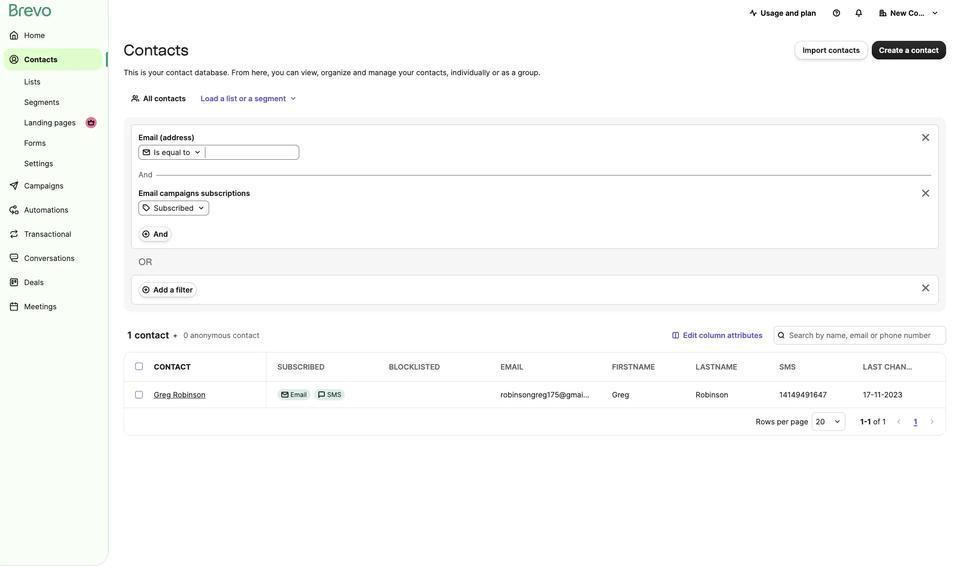 Task type: locate. For each thing, give the bounding box(es) containing it.
robinson down lastname
[[696, 391, 729, 400]]

or
[[492, 68, 500, 77], [239, 94, 247, 103]]

company
[[909, 8, 943, 18]]

segment
[[255, 94, 286, 103]]

email (address)
[[139, 133, 195, 142]]

import contacts button
[[795, 41, 868, 60]]

lastname
[[696, 363, 738, 372]]

0 horizontal spatial robinson
[[173, 391, 206, 400]]

contacts link
[[4, 48, 102, 71]]

robinson down "contact" on the bottom left of page
[[173, 391, 206, 400]]

edit column attributes button
[[665, 326, 770, 345]]

all contacts
[[143, 94, 186, 103]]

and left plan
[[786, 8, 799, 18]]

and
[[786, 8, 799, 18], [353, 68, 366, 77]]

contact inside 1 contact + 0 anonymous contact
[[233, 331, 260, 340]]

0 vertical spatial sms
[[780, 363, 796, 372]]

email up subscribed
[[139, 189, 158, 198]]

sms up 14149491647
[[780, 363, 796, 372]]

17-
[[863, 391, 874, 400]]

2 greg from the left
[[612, 391, 629, 400]]

subscribed
[[154, 204, 194, 213]]

contact right create
[[912, 46, 939, 55]]

add a filter
[[153, 285, 193, 295]]

contacts right import
[[829, 46, 860, 55]]

contacts up lists
[[24, 55, 58, 64]]

contacts inside import contacts button
[[829, 46, 860, 55]]

contact right anonymous
[[233, 331, 260, 340]]

contacts
[[124, 41, 189, 59], [24, 55, 58, 64]]

0 horizontal spatial contacts
[[154, 94, 186, 103]]

settings
[[24, 159, 53, 168]]

conversations link
[[4, 247, 102, 270]]

greg down "contact" on the bottom left of page
[[154, 391, 171, 400]]

your right manage at the left top of page
[[399, 68, 414, 77]]

greg down firstname
[[612, 391, 629, 400]]

1 horizontal spatial your
[[399, 68, 414, 77]]

contact up all contacts
[[166, 68, 193, 77]]

sms
[[780, 363, 796, 372], [327, 391, 341, 399]]

and down subscribed
[[153, 230, 168, 239]]

0 vertical spatial or
[[492, 68, 500, 77]]

you
[[271, 68, 284, 77]]

email right left___c25ys image
[[291, 391, 307, 399]]

is equal to
[[154, 148, 190, 157]]

0 horizontal spatial sms
[[327, 391, 341, 399]]

1
[[127, 330, 132, 341], [868, 418, 871, 427], [883, 418, 886, 427], [914, 418, 918, 427]]

a
[[905, 46, 910, 55], [512, 68, 516, 77], [220, 94, 225, 103], [248, 94, 253, 103], [170, 285, 174, 295]]

a inside button
[[170, 285, 174, 295]]

column
[[699, 331, 726, 340]]

your
[[148, 68, 164, 77], [399, 68, 414, 77]]

load a list or a segment button
[[193, 89, 305, 108]]

0 horizontal spatial contacts
[[24, 55, 58, 64]]

contacts up 'is'
[[124, 41, 189, 59]]

1 greg from the left
[[154, 391, 171, 400]]

1 horizontal spatial and
[[153, 230, 168, 239]]

0 horizontal spatial your
[[148, 68, 164, 77]]

Search by name, email or phone number search field
[[774, 326, 947, 345]]

home link
[[4, 24, 102, 46]]

2 vertical spatial email
[[291, 391, 307, 399]]

individually
[[451, 68, 490, 77]]

a for create a contact
[[905, 46, 910, 55]]

your right 'is'
[[148, 68, 164, 77]]

a right create
[[905, 46, 910, 55]]

1 vertical spatial or
[[239, 94, 247, 103]]

left___c25ys image
[[281, 391, 289, 399]]

usage and plan
[[761, 8, 816, 18]]

page
[[791, 418, 809, 427]]

0 vertical spatial and
[[786, 8, 799, 18]]

or left as
[[492, 68, 500, 77]]

automations link
[[4, 199, 102, 221]]

1 horizontal spatial contacts
[[829, 46, 860, 55]]

landing pages
[[24, 118, 76, 127]]

and
[[139, 170, 153, 179], [153, 230, 168, 239]]

rows
[[756, 418, 775, 427]]

can
[[286, 68, 299, 77]]

1 horizontal spatial greg
[[612, 391, 629, 400]]

1 robinson from the left
[[173, 391, 206, 400]]

1 horizontal spatial or
[[492, 68, 500, 77]]

a left list
[[220, 94, 225, 103]]

load a list or a segment
[[201, 94, 286, 103]]

transactional
[[24, 230, 71, 239]]

0 horizontal spatial and
[[139, 170, 153, 179]]

from
[[232, 68, 249, 77]]

create a contact button
[[872, 41, 947, 60]]

0 horizontal spatial greg
[[154, 391, 171, 400]]

1 horizontal spatial robinson
[[696, 391, 729, 400]]

greg
[[154, 391, 171, 400], [612, 391, 629, 400]]

of
[[874, 418, 881, 427]]

a right the add
[[170, 285, 174, 295]]

contacts for all contacts
[[154, 94, 186, 103]]

or right list
[[239, 94, 247, 103]]

and down is equal to button
[[139, 170, 153, 179]]

a right list
[[248, 94, 253, 103]]

forms link
[[4, 134, 102, 152]]

add a filter button
[[139, 283, 197, 298]]

(address)
[[160, 133, 195, 142]]

manage
[[369, 68, 397, 77]]

contacts right all
[[154, 94, 186, 103]]

greg inside greg robinson link
[[154, 391, 171, 400]]

blocklisted
[[389, 363, 440, 372]]

list
[[226, 94, 237, 103]]

contact inside button
[[912, 46, 939, 55]]

contact
[[154, 363, 191, 372]]

1 vertical spatial and
[[153, 230, 168, 239]]

and left manage at the left top of page
[[353, 68, 366, 77]]

1 button
[[912, 416, 920, 429]]

lists
[[24, 77, 41, 86]]

0 horizontal spatial and
[[353, 68, 366, 77]]

contact
[[912, 46, 939, 55], [166, 68, 193, 77], [135, 330, 169, 341], [233, 331, 260, 340]]

1 vertical spatial sms
[[327, 391, 341, 399]]

robinson
[[173, 391, 206, 400], [696, 391, 729, 400]]

robinsongreg175@gmail.com
[[501, 391, 602, 400]]

sms right left___c25ys icon
[[327, 391, 341, 399]]

a for add a filter
[[170, 285, 174, 295]]

0 vertical spatial email
[[139, 133, 158, 142]]

0 vertical spatial contacts
[[829, 46, 860, 55]]

last changed
[[863, 363, 922, 372]]

add
[[153, 285, 168, 295]]

campaigns
[[24, 181, 64, 191]]

per
[[777, 418, 789, 427]]

1 horizontal spatial sms
[[780, 363, 796, 372]]

contacts
[[829, 46, 860, 55], [154, 94, 186, 103]]

home
[[24, 31, 45, 40]]

1 vertical spatial email
[[139, 189, 158, 198]]

1 horizontal spatial and
[[786, 8, 799, 18]]

1 vertical spatial contacts
[[154, 94, 186, 103]]

email up is
[[139, 133, 158, 142]]

0 horizontal spatial or
[[239, 94, 247, 103]]



Task type: describe. For each thing, give the bounding box(es) containing it.
17-11-2023
[[863, 391, 903, 400]]

or
[[139, 257, 152, 268]]

deals
[[24, 278, 44, 287]]

conversations
[[24, 254, 75, 263]]

this is your contact database. from here, you can view, organize and manage your contacts, individually or as a group.
[[124, 68, 541, 77]]

email
[[501, 363, 524, 372]]

transactional link
[[4, 223, 102, 245]]

or inside button
[[239, 94, 247, 103]]

subscribed button
[[139, 203, 209, 214]]

load
[[201, 94, 218, 103]]

+
[[173, 331, 178, 340]]

changed
[[885, 363, 922, 372]]

email for email campaigns subscriptions
[[139, 189, 158, 198]]

meetings
[[24, 302, 57, 312]]

1 your from the left
[[148, 68, 164, 77]]

equal
[[162, 148, 181, 157]]

landing pages link
[[4, 113, 102, 132]]

contact left +
[[135, 330, 169, 341]]

this
[[124, 68, 138, 77]]

is equal to button
[[139, 147, 205, 158]]

1-
[[861, 418, 868, 427]]

1 contact + 0 anonymous contact
[[127, 330, 260, 341]]

anonymous
[[190, 331, 231, 340]]

2023
[[885, 391, 903, 400]]

a for load a list or a segment
[[220, 94, 225, 103]]

landing
[[24, 118, 52, 127]]

all
[[143, 94, 152, 103]]

view,
[[301, 68, 319, 77]]

new
[[891, 8, 907, 18]]

email for email (address)
[[139, 133, 158, 142]]

group.
[[518, 68, 541, 77]]

lists link
[[4, 73, 102, 91]]

and inside 'button'
[[153, 230, 168, 239]]

usage
[[761, 8, 784, 18]]

create a contact
[[879, 46, 939, 55]]

filter
[[176, 285, 193, 295]]

greg robinson link
[[154, 390, 206, 401]]

plan
[[801, 8, 816, 18]]

is
[[154, 148, 160, 157]]

segments
[[24, 98, 59, 107]]

create
[[879, 46, 904, 55]]

1 inside 1 button
[[914, 418, 918, 427]]

left___c25ys image
[[318, 391, 325, 399]]

to
[[183, 148, 190, 157]]

1-1 of 1
[[861, 418, 886, 427]]

contacts for import contacts
[[829, 46, 860, 55]]

organize
[[321, 68, 351, 77]]

greg robinson
[[154, 391, 206, 400]]

1 horizontal spatial contacts
[[124, 41, 189, 59]]

import
[[803, 46, 827, 55]]

forms
[[24, 139, 46, 148]]

rows per page
[[756, 418, 809, 427]]

left___rvooi image
[[87, 119, 95, 126]]

subscribed
[[278, 363, 325, 372]]

email campaigns subscriptions
[[139, 189, 250, 198]]

2 robinson from the left
[[696, 391, 729, 400]]

20 button
[[812, 413, 846, 431]]

automations
[[24, 205, 68, 215]]

usage and plan button
[[742, 4, 824, 22]]

greg for greg robinson
[[154, 391, 171, 400]]

20
[[816, 418, 825, 427]]

campaigns
[[160, 189, 199, 198]]

subscriptions
[[201, 189, 250, 198]]

a right as
[[512, 68, 516, 77]]

new company
[[891, 8, 943, 18]]

0
[[184, 331, 188, 340]]

2 your from the left
[[399, 68, 414, 77]]

new company button
[[872, 4, 947, 22]]

deals link
[[4, 272, 102, 294]]

meetings link
[[4, 296, 102, 318]]

edit
[[683, 331, 697, 340]]

as
[[502, 68, 510, 77]]

firstname
[[612, 363, 655, 372]]

campaigns link
[[4, 175, 102, 197]]

0 vertical spatial and
[[139, 170, 153, 179]]

14149491647
[[780, 391, 827, 400]]

segments link
[[4, 93, 102, 112]]

is
[[141, 68, 146, 77]]

import contacts
[[803, 46, 860, 55]]

here,
[[252, 68, 269, 77]]

11-
[[874, 391, 885, 400]]

greg for greg
[[612, 391, 629, 400]]

contacts,
[[416, 68, 449, 77]]

database.
[[195, 68, 230, 77]]

and inside usage and plan "button"
[[786, 8, 799, 18]]

and button
[[139, 227, 172, 242]]

last
[[863, 363, 883, 372]]

attributes
[[728, 331, 763, 340]]

1 vertical spatial and
[[353, 68, 366, 77]]

pages
[[54, 118, 76, 127]]



Task type: vqa. For each thing, say whether or not it's contained in the screenshot.
topmost All statuses
no



